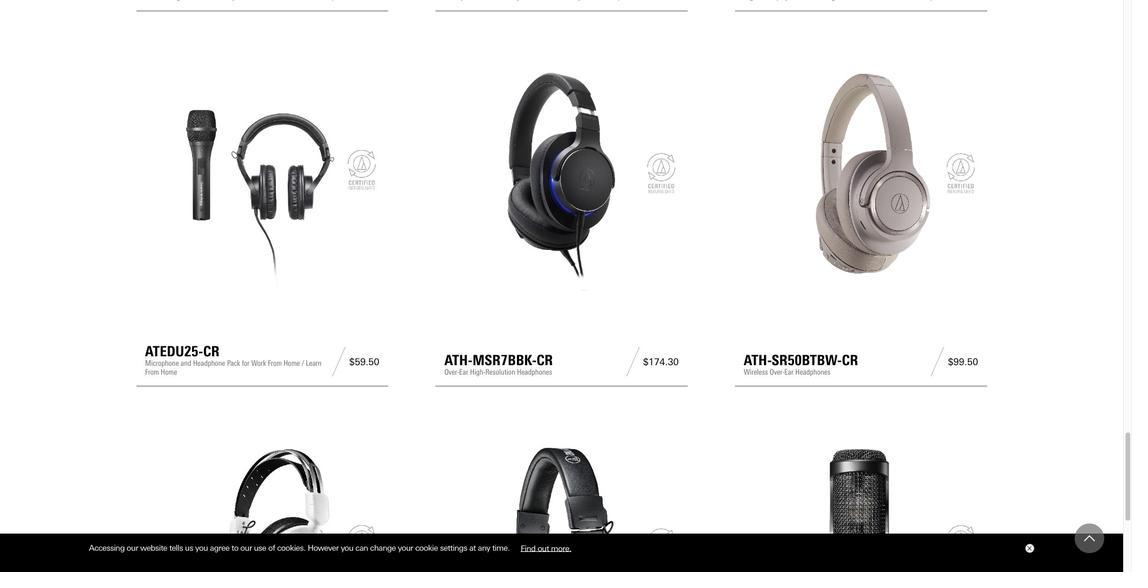 Task type: vqa. For each thing, say whether or not it's contained in the screenshot.
the small
no



Task type: locate. For each thing, give the bounding box(es) containing it.
1 ath- from the left
[[445, 352, 473, 369]]

use
[[254, 543, 266, 553]]

1 horizontal spatial headphones
[[796, 368, 831, 377]]

2 horizontal spatial divider line image
[[928, 347, 948, 377]]

ath-
[[445, 352, 473, 369], [744, 352, 772, 369]]

2 ath- from the left
[[744, 352, 772, 369]]

over- right wireless
[[770, 368, 785, 377]]

high-
[[470, 368, 486, 377]]

cr inside ath-msr7bbk-cr over-ear high-resolution headphones
[[537, 352, 553, 369]]

1 divider line image from the left
[[329, 347, 349, 377]]

0 horizontal spatial ath-
[[445, 352, 473, 369]]

0 horizontal spatial over-
[[445, 368, 459, 377]]

2 over- from the left
[[770, 368, 785, 377]]

1 horizontal spatial divider line image
[[623, 347, 643, 377]]

find
[[521, 543, 536, 553]]

ath- for sr50btbw-
[[744, 352, 772, 369]]

at
[[469, 543, 476, 553]]

0 horizontal spatial divider line image
[[329, 347, 349, 377]]

2 our from the left
[[240, 543, 252, 553]]

over-
[[445, 368, 459, 377], [770, 368, 785, 377]]

1 horizontal spatial ear
[[785, 368, 794, 377]]

0 horizontal spatial home
[[161, 368, 177, 377]]

0 horizontal spatial you
[[195, 543, 208, 553]]

our
[[127, 543, 138, 553], [240, 543, 252, 553]]

cookies.
[[277, 543, 306, 553]]

you
[[195, 543, 208, 553], [341, 543, 354, 553]]

cr inside ath-sr50btbw-cr wireless over-ear headphones
[[842, 352, 859, 369]]

ath- inside ath-sr50btbw-cr wireless over-ear headphones
[[744, 352, 772, 369]]

home left and
[[161, 368, 177, 377]]

ath m30x cr image
[[445, 432, 679, 572]]

from right the work
[[268, 359, 282, 368]]

0 horizontal spatial our
[[127, 543, 138, 553]]

2 headphones from the left
[[796, 368, 831, 377]]

our left website
[[127, 543, 138, 553]]

1 over- from the left
[[445, 368, 459, 377]]

from down atedu25-
[[145, 368, 159, 377]]

0 horizontal spatial cr
[[203, 343, 220, 360]]

over- inside ath-sr50btbw-cr wireless over-ear headphones
[[770, 368, 785, 377]]

1 horizontal spatial from
[[268, 359, 282, 368]]

change
[[370, 543, 396, 553]]

and
[[181, 359, 191, 368]]

out
[[538, 543, 549, 553]]

from
[[268, 359, 282, 368], [145, 368, 159, 377]]

2 divider line image from the left
[[623, 347, 643, 377]]

2 horizontal spatial cr
[[842, 352, 859, 369]]

over- inside ath-msr7bbk-cr over-ear high-resolution headphones
[[445, 368, 459, 377]]

ear right wireless
[[785, 368, 794, 377]]

work
[[251, 359, 266, 368]]

1 horizontal spatial our
[[240, 543, 252, 553]]

msr7bbk-
[[473, 352, 537, 369]]

1 horizontal spatial ath-
[[744, 352, 772, 369]]

cr
[[203, 343, 220, 360], [537, 352, 553, 369], [842, 352, 859, 369]]

you left can
[[341, 543, 354, 553]]

agree
[[210, 543, 230, 553]]

pack
[[227, 359, 240, 368]]

headphones right the resolution
[[517, 368, 552, 377]]

ear inside ath-msr7bbk-cr over-ear high-resolution headphones
[[459, 368, 468, 377]]

website
[[140, 543, 167, 553]]

1 horizontal spatial home
[[284, 359, 300, 368]]

0 horizontal spatial ear
[[459, 368, 468, 377]]

us
[[185, 543, 193, 553]]

ath sr50btbw cr image
[[744, 56, 979, 291]]

learn
[[306, 359, 322, 368]]

ear
[[459, 368, 468, 377], [785, 368, 794, 377]]

over- left high-
[[445, 368, 459, 377]]

time.
[[492, 543, 510, 553]]

$99.50
[[948, 356, 979, 367]]

divider line image
[[329, 347, 349, 377], [623, 347, 643, 377], [928, 347, 948, 377]]

1 horizontal spatial over-
[[770, 368, 785, 377]]

cr inside atedu25-cr microphone and headphone pack for work from home / learn from home
[[203, 343, 220, 360]]

2 ear from the left
[[785, 368, 794, 377]]

cookie
[[415, 543, 438, 553]]

1 ear from the left
[[459, 368, 468, 377]]

however
[[308, 543, 339, 553]]

headphones right wireless
[[796, 368, 831, 377]]

ath msr7bbk cr image
[[445, 56, 679, 291]]

home
[[284, 359, 300, 368], [161, 368, 177, 377]]

find out more. link
[[512, 539, 580, 557]]

headphones
[[517, 368, 552, 377], [796, 368, 831, 377]]

ear left high-
[[459, 368, 468, 377]]

divider line image for ath-sr50btbw-cr
[[928, 347, 948, 377]]

wireless
[[744, 368, 768, 377]]

home left /
[[284, 359, 300, 368]]

you right us
[[195, 543, 208, 553]]

atedu25 cr image
[[145, 56, 380, 291]]

our right to
[[240, 543, 252, 553]]

0 horizontal spatial from
[[145, 368, 159, 377]]

ath- inside ath-msr7bbk-cr over-ear high-resolution headphones
[[445, 352, 473, 369]]

1 horizontal spatial cr
[[537, 352, 553, 369]]

1 horizontal spatial you
[[341, 543, 354, 553]]

3 divider line image from the left
[[928, 347, 948, 377]]

0 horizontal spatial headphones
[[517, 368, 552, 377]]

1 headphones from the left
[[517, 368, 552, 377]]



Task type: describe. For each thing, give the bounding box(es) containing it.
/
[[302, 359, 304, 368]]

atedu25-
[[145, 343, 203, 360]]

ath-msr7bbk-cr over-ear high-resolution headphones
[[445, 352, 553, 377]]

at2035 cr image
[[744, 432, 979, 572]]

can
[[356, 543, 368, 553]]

1 you from the left
[[195, 543, 208, 553]]

your
[[398, 543, 413, 553]]

sr50btbw-
[[772, 352, 842, 369]]

atedu25-cr microphone and headphone pack for work from home / learn from home
[[145, 343, 322, 377]]

to
[[232, 543, 238, 553]]

divider line image for ath-msr7bbk-cr
[[623, 347, 643, 377]]

cr for ath-msr7bbk-cr
[[537, 352, 553, 369]]

settings
[[440, 543, 467, 553]]

cross image
[[1027, 546, 1032, 551]]

cr for ath-sr50btbw-cr
[[842, 352, 859, 369]]

divider line image for atedu25-cr
[[329, 347, 349, 377]]

of
[[268, 543, 275, 553]]

1 our from the left
[[127, 543, 138, 553]]

for
[[242, 359, 250, 368]]

any
[[478, 543, 490, 553]]

arrow up image
[[1085, 533, 1095, 544]]

headphones inside ath-sr50btbw-cr wireless over-ear headphones
[[796, 368, 831, 377]]

headphones inside ath-msr7bbk-cr over-ear high-resolution headphones
[[517, 368, 552, 377]]

accessing our website tells us you agree to our use of cookies. however you can change your cookie settings at any time.
[[89, 543, 512, 553]]

headphone
[[193, 359, 225, 368]]

find out more.
[[521, 543, 571, 553]]

ath- for msr7bbk-
[[445, 352, 473, 369]]

2 you from the left
[[341, 543, 354, 553]]

ear inside ath-sr50btbw-cr wireless over-ear headphones
[[785, 368, 794, 377]]

more.
[[551, 543, 571, 553]]

$174.30
[[643, 356, 679, 367]]

ath-sr50btbw-cr wireless over-ear headphones
[[744, 352, 859, 377]]

ath-gdl3 gaming headset in white color with boom microphone image
[[145, 432, 380, 572]]

microphone
[[145, 359, 179, 368]]

$59.50
[[349, 356, 380, 367]]

resolution
[[486, 368, 515, 377]]

accessing
[[89, 543, 125, 553]]

tells
[[169, 543, 183, 553]]



